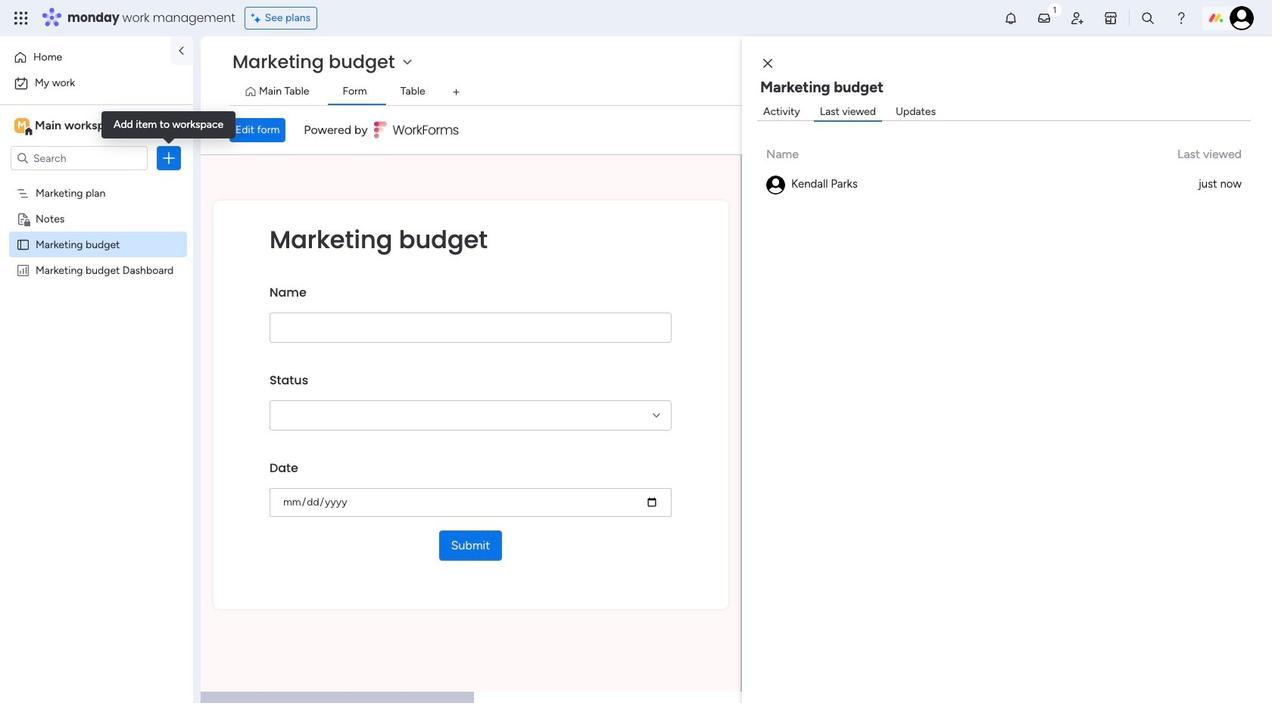 Task type: vqa. For each thing, say whether or not it's contained in the screenshot.
New Board image
no



Task type: describe. For each thing, give the bounding box(es) containing it.
notifications image
[[1004, 11, 1019, 26]]

private board image
[[16, 211, 30, 226]]

invite members image
[[1071, 11, 1086, 26]]

0 vertical spatial option
[[9, 45, 161, 70]]

workforms logo image
[[374, 118, 460, 142]]

workspace image
[[14, 117, 30, 134]]

close image
[[764, 58, 773, 69]]

1 horizontal spatial kendall parks image
[[1230, 6, 1255, 30]]

1 vertical spatial option
[[9, 71, 184, 95]]

select product image
[[14, 11, 29, 26]]

1 image
[[1049, 1, 1062, 18]]

add view image
[[454, 87, 460, 98]]

workspace selection element
[[14, 117, 127, 136]]

help image
[[1174, 11, 1190, 26]]

search everything image
[[1141, 11, 1156, 26]]

see plans image
[[251, 10, 265, 27]]



Task type: locate. For each thing, give the bounding box(es) containing it.
3 group from the top
[[270, 449, 672, 531]]

0 vertical spatial kendall parks image
[[1230, 6, 1255, 30]]

option
[[9, 45, 161, 70], [9, 71, 184, 95], [0, 179, 193, 182]]

list box
[[0, 177, 193, 488]]

name text field
[[270, 313, 672, 343]]

form form
[[201, 155, 741, 693]]

options image
[[161, 151, 177, 166]]

1 vertical spatial kendall parks image
[[767, 176, 786, 195]]

2 group from the top
[[270, 361, 672, 449]]

tab list
[[230, 80, 1250, 105]]

public dashboard image
[[16, 263, 30, 277]]

monday marketplace image
[[1104, 11, 1119, 26]]

group
[[270, 274, 672, 361], [270, 361, 672, 449], [270, 449, 672, 531]]

1 group from the top
[[270, 274, 672, 361]]

update feed image
[[1037, 11, 1052, 26]]

0 horizontal spatial kendall parks image
[[767, 176, 786, 195]]

kendall parks image
[[1230, 6, 1255, 30], [767, 176, 786, 195]]

tab
[[444, 80, 469, 105]]

Choose a date date field
[[270, 489, 672, 517]]

public board image
[[16, 237, 30, 252]]

Search in workspace field
[[32, 150, 127, 167]]

2 vertical spatial option
[[0, 179, 193, 182]]



